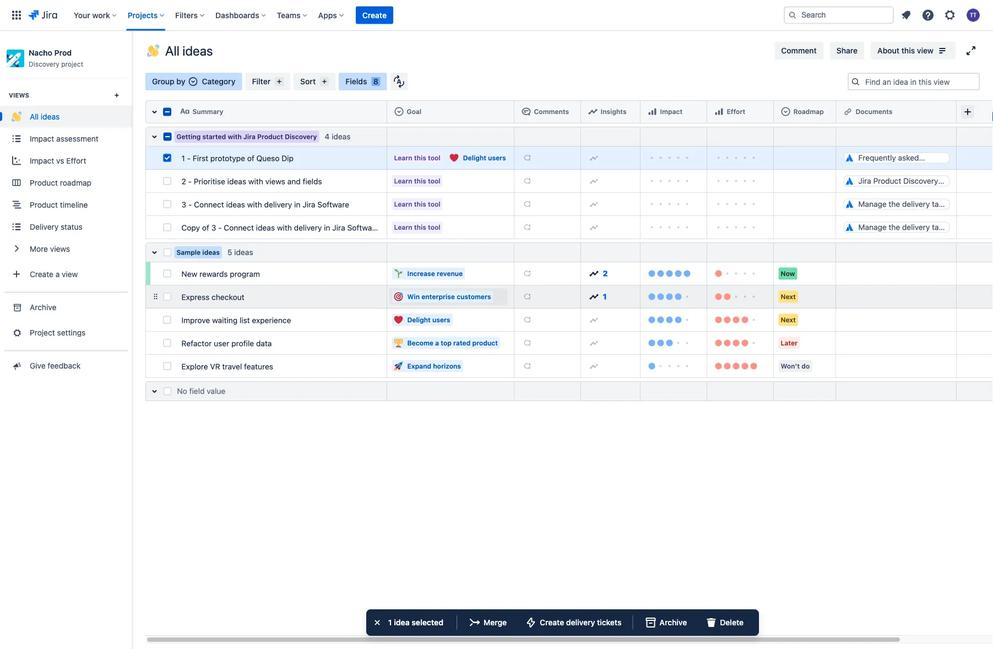 Task type: vqa. For each thing, say whether or not it's contained in the screenshot.
the rightmost 2
yes



Task type: locate. For each thing, give the bounding box(es) containing it.
impact vs effort
[[30, 156, 86, 165]]

0 vertical spatial connect
[[194, 200, 224, 209]]

goal
[[407, 108, 422, 115]]

2 inside button
[[603, 269, 608, 278]]

all
[[165, 43, 180, 58], [30, 112, 39, 121]]

won't
[[781, 362, 801, 370]]

product
[[258, 133, 283, 141], [258, 133, 283, 141], [30, 178, 58, 187], [30, 200, 58, 209]]

search image
[[789, 11, 798, 20]]

0 vertical spatial :wave: image
[[147, 45, 159, 57]]

0 vertical spatial all
[[165, 43, 180, 58]]

1 horizontal spatial of
[[247, 154, 255, 163]]

roadmap
[[60, 178, 92, 187]]

documents
[[856, 108, 893, 115]]

:wave: image right "current project sidebar" image
[[147, 45, 159, 57]]

getting
[[177, 133, 201, 141], [177, 133, 201, 141]]

1 horizontal spatial archive button
[[638, 614, 694, 632]]

revenue
[[437, 270, 463, 278]]

delight
[[463, 154, 487, 162], [408, 316, 431, 324]]

views inside group
[[50, 244, 70, 253]]

1 horizontal spatial :wave: image
[[147, 45, 159, 57]]

0 vertical spatial a
[[56, 270, 60, 279]]

1 vertical spatial archive button
[[638, 614, 694, 632]]

a for become
[[436, 339, 439, 347]]

group containing all ideas
[[0, 77, 132, 292]]

discovery inside nacho prod discovery project
[[29, 60, 59, 68]]

4 tool from the top
[[428, 224, 441, 231]]

2 vertical spatial impact
[[30, 156, 54, 165]]

3 tool from the top
[[428, 200, 441, 208]]

1 vertical spatial :wave: image
[[12, 112, 22, 122]]

2 vertical spatial 1
[[389, 618, 392, 627]]

Search field
[[784, 6, 895, 24]]

learn for 2 - prioritise ideas with views and fields
[[394, 177, 413, 185]]

learn this tool
[[394, 154, 441, 162], [394, 177, 441, 185], [394, 200, 441, 208], [394, 224, 441, 231]]

1 vertical spatial impact
[[30, 134, 54, 143]]

next for express checkout
[[781, 293, 797, 301]]

1 vertical spatial users
[[433, 316, 451, 324]]

tool for copy of 3 - connect ideas with delivery in jira software
[[428, 224, 441, 231]]

1 right insights icon
[[603, 292, 607, 301]]

user
[[214, 339, 230, 348]]

8
[[374, 77, 379, 86]]

a
[[56, 270, 60, 279], [436, 339, 439, 347]]

1 vertical spatial next
[[781, 316, 797, 324]]

jira image
[[29, 9, 57, 22], [29, 9, 57, 22]]

learn this tool for 2 - prioritise ideas with views and fields
[[394, 177, 441, 185]]

0 horizontal spatial all
[[30, 112, 39, 121]]

2 right insights image
[[603, 269, 608, 278]]

1 left idea
[[389, 618, 392, 627]]

show description image
[[937, 44, 950, 57]]

discovery
[[29, 60, 59, 68], [285, 133, 317, 141], [285, 133, 317, 141]]

next
[[781, 293, 797, 301], [781, 316, 797, 324]]

about this view button
[[872, 42, 956, 60]]

2 for 2 - prioritise ideas with views and fields
[[182, 177, 186, 186]]

fields
[[303, 177, 322, 186]]

insights image
[[590, 292, 599, 301]]

1 vertical spatial :wave: image
[[12, 112, 22, 122]]

idea
[[394, 618, 410, 627]]

tool for 2 - prioritise ideas with views and fields
[[428, 177, 441, 185]]

create for create delivery tickets
[[540, 618, 565, 627]]

0 horizontal spatial delivery
[[264, 200, 292, 209]]

group
[[0, 77, 132, 292]]

getting started with jira product discovery
[[177, 133, 317, 141], [177, 133, 317, 141]]

in
[[294, 200, 301, 209], [324, 223, 331, 232]]

impact image
[[649, 107, 657, 116]]

create inside dropdown button
[[30, 270, 53, 279]]

1 vertical spatial create
[[30, 270, 53, 279]]

0 horizontal spatial 2
[[182, 177, 186, 186]]

a left top
[[436, 339, 439, 347]]

delivery left tickets
[[567, 618, 596, 627]]

2 horizontal spatial create
[[540, 618, 565, 627]]

explore
[[182, 362, 208, 371]]

1 vertical spatial 1
[[603, 292, 607, 301]]

- left 'prioritise'
[[188, 177, 192, 186]]

1 vertical spatial connect
[[224, 223, 254, 232]]

merge
[[484, 618, 507, 627]]

hyperlink image
[[844, 107, 853, 116]]

1 vertical spatial 3
[[212, 223, 216, 232]]

prioritise
[[194, 177, 225, 186]]

autosave is enabled image
[[394, 75, 405, 88]]

horizons
[[433, 362, 461, 370]]

share button
[[831, 42, 865, 60]]

this for copy of 3 - connect ideas with delivery in jira software
[[414, 224, 427, 231]]

express
[[182, 293, 210, 302]]

:rocket: image
[[394, 362, 403, 371], [394, 362, 403, 371]]

now
[[781, 270, 796, 278]]

impact for impact assessment
[[30, 134, 54, 143]]

0 vertical spatial effort
[[727, 108, 746, 115]]

filter button
[[246, 73, 291, 90]]

project settings
[[30, 328, 86, 337]]

users
[[489, 154, 506, 162], [433, 316, 451, 324]]

1 inside button
[[603, 292, 607, 301]]

create right create delivery tickets icon
[[540, 618, 565, 627]]

0 vertical spatial archive
[[30, 303, 56, 312]]

0 vertical spatial view
[[918, 46, 934, 55]]

1 vertical spatial all ideas
[[30, 112, 60, 121]]

1 horizontal spatial delivery
[[294, 223, 322, 232]]

2 horizontal spatial delivery
[[567, 618, 596, 627]]

next up later
[[781, 316, 797, 324]]

filters button
[[172, 6, 209, 24]]

views right "more"
[[50, 244, 70, 253]]

primary element
[[7, 0, 784, 31]]

next down the 'now'
[[781, 293, 797, 301]]

0 horizontal spatial views
[[50, 244, 70, 253]]

delivery down fields
[[294, 223, 322, 232]]

of left queso
[[247, 154, 255, 163]]

:wave: image inside all ideas link
[[12, 112, 22, 122]]

list
[[240, 316, 250, 325]]

1 vertical spatial effort
[[66, 156, 86, 165]]

become a top rated product
[[408, 339, 498, 347]]

impact right impact image
[[661, 108, 683, 115]]

0 vertical spatial next
[[781, 293, 797, 301]]

0 horizontal spatial archive
[[30, 303, 56, 312]]

1 vertical spatial delight users
[[408, 316, 451, 324]]

1 horizontal spatial views
[[266, 177, 286, 186]]

:wave: image
[[147, 45, 159, 57], [12, 112, 22, 122]]

1 vertical spatial a
[[436, 339, 439, 347]]

1 vertical spatial all
[[30, 112, 39, 121]]

this for 2 - prioritise ideas with views and fields
[[414, 177, 427, 185]]

- left first
[[187, 154, 191, 163]]

0 vertical spatial delight
[[463, 154, 487, 162]]

3 right copy on the top left of the page
[[212, 223, 216, 232]]

effort inside 'button'
[[727, 108, 746, 115]]

3 learn from the top
[[394, 200, 413, 208]]

0 vertical spatial all ideas
[[165, 43, 213, 58]]

current project sidebar image
[[120, 44, 144, 66]]

no field value
[[177, 387, 226, 396]]

1 horizontal spatial 3
[[212, 223, 216, 232]]

features
[[244, 362, 273, 371]]

4 learn from the top
[[394, 224, 413, 231]]

1 vertical spatial view
[[62, 270, 78, 279]]

0 horizontal spatial :wave: image
[[12, 112, 22, 122]]

1 learn from the top
[[394, 154, 413, 162]]

won't do
[[781, 362, 811, 370]]

delight users
[[463, 154, 506, 162], [408, 316, 451, 324]]

expand image
[[965, 44, 979, 57]]

0 vertical spatial impact
[[661, 108, 683, 115]]

archive up project
[[30, 303, 56, 312]]

roadmap image
[[782, 107, 791, 116]]

dashboards
[[216, 10, 259, 20]]

apps
[[318, 10, 337, 20]]

cell
[[958, 127, 994, 147], [958, 127, 994, 147], [958, 147, 994, 170], [958, 170, 994, 193], [958, 193, 994, 216], [958, 216, 994, 239], [388, 243, 515, 262], [515, 243, 582, 262], [958, 243, 994, 262], [837, 262, 958, 286], [958, 262, 994, 286], [837, 286, 958, 309], [958, 286, 994, 309], [958, 309, 994, 332], [837, 332, 958, 355], [958, 332, 994, 355], [837, 355, 958, 378], [958, 355, 994, 378], [958, 381, 994, 401]]

1 horizontal spatial in
[[324, 223, 331, 232]]

1 horizontal spatial a
[[436, 339, 439, 347]]

selected
[[412, 618, 444, 627]]

all ideas up impact assessment
[[30, 112, 60, 121]]

2 vertical spatial create
[[540, 618, 565, 627]]

a down more views
[[56, 270, 60, 279]]

2 left 'prioritise'
[[182, 177, 186, 186]]

:wave: image
[[147, 45, 159, 57], [12, 112, 22, 122]]

started
[[203, 133, 226, 141], [203, 133, 226, 141]]

profile
[[232, 339, 254, 348]]

effort right 'effort' icon
[[727, 108, 746, 115]]

a inside dropdown button
[[56, 270, 60, 279]]

2 - prioritise ideas with views and fields
[[182, 177, 322, 186]]

view left show description image
[[918, 46, 934, 55]]

do
[[802, 362, 811, 370]]

copy
[[182, 223, 200, 232]]

product inside product roadmap link
[[30, 178, 58, 187]]

all up group by
[[165, 43, 180, 58]]

0 vertical spatial of
[[247, 154, 255, 163]]

banner
[[0, 0, 994, 31]]

ideas
[[183, 43, 213, 58], [41, 112, 60, 121], [332, 132, 351, 141], [332, 132, 351, 141], [228, 177, 246, 186], [226, 200, 245, 209], [256, 223, 275, 232], [234, 248, 253, 257], [203, 249, 220, 256]]

delight down goal button
[[463, 154, 487, 162]]

rewards
[[200, 270, 228, 279]]

1 vertical spatial delight
[[408, 316, 431, 324]]

0 vertical spatial 2
[[182, 177, 186, 186]]

polaris common.ui.field config.add.add more.icon image
[[962, 105, 975, 119]]

2 learn from the top
[[394, 177, 413, 185]]

add image
[[523, 154, 532, 162], [523, 154, 532, 162], [523, 177, 532, 186], [523, 177, 532, 186], [590, 177, 599, 186], [590, 200, 599, 209], [523, 269, 532, 278], [523, 269, 532, 278], [523, 292, 532, 301], [523, 316, 532, 324], [590, 316, 599, 324], [590, 339, 599, 348], [523, 362, 532, 371], [590, 362, 599, 371]]

4 learn this tool from the top
[[394, 224, 441, 231]]

tool for 3 - connect ideas with delivery in jira software
[[428, 200, 441, 208]]

1 for 1 - first prototype of queso dip
[[182, 154, 185, 163]]

project
[[61, 60, 83, 68]]

1 horizontal spatial 2
[[603, 269, 608, 278]]

1 horizontal spatial delight users
[[463, 154, 506, 162]]

project settings image
[[11, 327, 22, 338]]

1 horizontal spatial users
[[489, 154, 506, 162]]

delivery up copy of 3 - connect ideas with delivery in jira software
[[264, 200, 292, 209]]

delight up 'become'
[[408, 316, 431, 324]]

create right apps dropdown button
[[363, 10, 387, 20]]

1 vertical spatial of
[[202, 223, 209, 232]]

2 next from the top
[[781, 316, 797, 324]]

1 horizontal spatial :wave: image
[[147, 45, 159, 57]]

comments
[[534, 108, 570, 115]]

delete button
[[699, 614, 751, 632]]

travel
[[222, 362, 242, 371]]

add image
[[590, 154, 599, 162], [523, 200, 532, 209], [523, 200, 532, 209], [523, 223, 532, 232], [523, 223, 532, 232], [590, 223, 599, 232], [523, 292, 532, 301], [523, 316, 532, 324], [523, 339, 532, 348], [523, 339, 532, 348], [523, 362, 532, 371]]

0 vertical spatial archive button
[[0, 296, 132, 318]]

teams button
[[274, 6, 312, 24]]

1 vertical spatial in
[[324, 223, 331, 232]]

0 horizontal spatial create
[[30, 270, 53, 279]]

1 left first
[[182, 154, 185, 163]]

view inside jira product discovery navigation element
[[62, 270, 78, 279]]

0 horizontal spatial archive button
[[0, 296, 132, 318]]

0 horizontal spatial all ideas
[[30, 112, 60, 121]]

collapse all image
[[148, 105, 161, 119]]

projects
[[128, 10, 158, 20]]

settings
[[57, 328, 86, 337]]

about
[[878, 46, 900, 55]]

1 for 1
[[603, 292, 607, 301]]

0 vertical spatial create
[[363, 10, 387, 20]]

customers
[[457, 293, 491, 301]]

archive button up project settings button
[[0, 296, 132, 318]]

create delivery tickets image
[[525, 616, 538, 630]]

:trophy: image
[[394, 339, 403, 348]]

2 learn this tool from the top
[[394, 177, 441, 185]]

0 horizontal spatial effort
[[66, 156, 86, 165]]

0 vertical spatial in
[[294, 200, 301, 209]]

0 vertical spatial delight users
[[463, 154, 506, 162]]

archive right archive "icon"
[[660, 618, 688, 627]]

learn for copy of 3 - connect ideas with delivery in jira software
[[394, 224, 413, 231]]

impact left vs
[[30, 156, 54, 165]]

0 vertical spatial 3
[[182, 200, 186, 209]]

:wave: image down views
[[12, 112, 22, 122]]

all ideas
[[165, 43, 213, 58], [30, 112, 60, 121]]

0 horizontal spatial view
[[62, 270, 78, 279]]

1 vertical spatial 2
[[603, 269, 608, 278]]

0 horizontal spatial users
[[433, 316, 451, 324]]

view down more views link
[[62, 270, 78, 279]]

2 for 2
[[603, 269, 608, 278]]

0 horizontal spatial a
[[56, 270, 60, 279]]

1 vertical spatial views
[[50, 244, 70, 253]]

3 up copy on the top left of the page
[[182, 200, 186, 209]]

software
[[318, 200, 350, 209], [348, 223, 379, 232]]

connect down 'prioritise'
[[194, 200, 224, 209]]

create down "more"
[[30, 270, 53, 279]]

dip
[[282, 154, 294, 163]]

1 horizontal spatial create
[[363, 10, 387, 20]]

1 horizontal spatial 1
[[389, 618, 392, 627]]

delete
[[721, 618, 744, 627]]

0 horizontal spatial 1
[[182, 154, 185, 163]]

effort right vs
[[66, 156, 86, 165]]

impact up impact vs effort
[[30, 134, 54, 143]]

effort image
[[715, 107, 724, 116]]

- for 2
[[188, 177, 192, 186]]

delivery inside button
[[567, 618, 596, 627]]

:wave: image down views
[[12, 112, 22, 122]]

of right copy on the top left of the page
[[202, 223, 209, 232]]

1 idea selected
[[389, 618, 444, 627]]

impact inside button
[[661, 108, 683, 115]]

view for create a view
[[62, 270, 78, 279]]

all ideas up single select dropdown 'icon'
[[165, 43, 213, 58]]

views left "and"
[[266, 177, 286, 186]]

2 horizontal spatial 1
[[603, 292, 607, 301]]

feedback image
[[11, 360, 22, 371]]

this inside dropdown button
[[902, 46, 916, 55]]

0 vertical spatial 1
[[182, 154, 185, 163]]

- right copy on the top left of the page
[[218, 223, 222, 232]]

impact
[[661, 108, 683, 115], [30, 134, 54, 143], [30, 156, 54, 165]]

1 vertical spatial archive
[[660, 618, 688, 627]]

comments button
[[519, 103, 577, 121]]

1 horizontal spatial effort
[[727, 108, 746, 115]]

create inside primary element
[[363, 10, 387, 20]]

2 vertical spatial delivery
[[567, 618, 596, 627]]

1 horizontal spatial archive
[[660, 618, 688, 627]]

- up copy on the top left of the page
[[188, 200, 192, 209]]

3 learn this tool from the top
[[394, 200, 441, 208]]

impact assessment link
[[0, 128, 132, 150]]

4 ideas
[[325, 132, 351, 141], [325, 132, 351, 141]]

0 vertical spatial software
[[318, 200, 350, 209]]

1 - first prototype of queso dip link
[[177, 146, 383, 170]]

1 horizontal spatial view
[[918, 46, 934, 55]]

2 tool from the top
[[428, 177, 441, 185]]

:wave: image right "current project sidebar" image
[[147, 45, 159, 57]]

:heart: image
[[450, 154, 459, 162], [450, 154, 459, 162], [394, 316, 403, 324], [394, 316, 403, 324]]

1 next from the top
[[781, 293, 797, 301]]

experience
[[252, 316, 291, 325]]

new rewards program
[[182, 270, 260, 279]]

0 horizontal spatial :wave: image
[[12, 112, 22, 122]]

connect up 5 ideas
[[224, 223, 254, 232]]

all up impact assessment
[[30, 112, 39, 121]]

archive button left the delete image
[[638, 614, 694, 632]]



Task type: describe. For each thing, give the bounding box(es) containing it.
archive button for delete button
[[638, 614, 694, 632]]

single select dropdown image
[[189, 77, 198, 86]]

next for improve waiting list experience
[[781, 316, 797, 324]]

insights image
[[590, 269, 599, 278]]

dashboards button
[[212, 6, 270, 24]]

ideas inside jira product discovery navigation element
[[41, 112, 60, 121]]

more views link
[[0, 238, 132, 260]]

expand
[[408, 362, 432, 370]]

express checkout
[[182, 293, 245, 302]]

product roadmap link
[[0, 172, 132, 194]]

vs
[[56, 156, 64, 165]]

product timeline
[[30, 200, 88, 209]]

project
[[30, 328, 55, 337]]

give
[[30, 361, 46, 370]]

1 tool from the top
[[428, 154, 441, 162]]

appswitcher icon image
[[10, 9, 23, 22]]

fields
[[346, 77, 367, 86]]

goal image
[[395, 107, 404, 116]]

banner containing your work
[[0, 0, 994, 31]]

become
[[408, 339, 434, 347]]

:dart: image
[[394, 292, 403, 301]]

and
[[288, 177, 301, 186]]

all ideas inside all ideas link
[[30, 112, 60, 121]]

a for create
[[56, 270, 60, 279]]

effort button
[[712, 103, 770, 121]]

2 button
[[586, 265, 636, 283]]

goal button
[[392, 103, 510, 121]]

jira product discovery navigation element
[[0, 31, 132, 649]]

work
[[92, 10, 110, 20]]

sample
[[177, 249, 201, 256]]

about this view
[[878, 46, 934, 55]]

your work button
[[70, 6, 121, 24]]

waiting
[[212, 316, 238, 325]]

:seedling: image
[[394, 269, 403, 278]]

:seedling: image
[[394, 269, 403, 278]]

:wave: image inside all ideas link
[[12, 112, 22, 122]]

apps button
[[315, 6, 348, 24]]

explore vr travel features
[[182, 362, 273, 371]]

documents button
[[841, 103, 953, 121]]

prototype
[[211, 154, 245, 163]]

win enterprise customers
[[408, 293, 491, 301]]

1 horizontal spatial all
[[165, 43, 180, 58]]

increase revenue
[[408, 270, 463, 278]]

product inside product timeline link
[[30, 200, 58, 209]]

0 horizontal spatial delight
[[408, 316, 431, 324]]

later
[[781, 339, 798, 347]]

0 horizontal spatial delight users
[[408, 316, 451, 324]]

0 horizontal spatial 3
[[182, 200, 186, 209]]

1 learn this tool from the top
[[394, 154, 441, 162]]

learn this tool for 3 - connect ideas with delivery in jira software
[[394, 200, 441, 208]]

your work
[[74, 10, 110, 20]]

refactor user profile data
[[182, 339, 272, 348]]

0 vertical spatial :wave: image
[[147, 45, 159, 57]]

- for 3
[[188, 200, 192, 209]]

delete image
[[705, 616, 718, 630]]

all inside group
[[30, 112, 39, 121]]

create a view button
[[0, 263, 132, 285]]

:trophy: image
[[394, 339, 403, 348]]

product timeline link
[[0, 194, 132, 216]]

create delivery tickets
[[540, 618, 622, 627]]

comment button
[[775, 42, 824, 60]]

roadmap
[[794, 108, 825, 115]]

1 vertical spatial software
[[348, 223, 379, 232]]

summary image
[[181, 107, 189, 116]]

this for 3 - connect ideas with delivery in jira software
[[414, 200, 427, 208]]

1 horizontal spatial delight
[[463, 154, 487, 162]]

view for about this view
[[918, 46, 934, 55]]

impact for impact
[[661, 108, 683, 115]]

by
[[177, 77, 186, 86]]

comment
[[782, 46, 817, 55]]

status
[[61, 222, 83, 231]]

learn this tool for copy of 3 - connect ideas with delivery in jira software
[[394, 224, 441, 231]]

:dart: image
[[394, 292, 403, 301]]

checkout
[[212, 293, 245, 302]]

impact for impact vs effort
[[30, 156, 54, 165]]

0 vertical spatial views
[[266, 177, 286, 186]]

vr
[[210, 362, 220, 371]]

your
[[74, 10, 90, 20]]

1 for 1 idea selected
[[389, 618, 392, 627]]

help image
[[922, 9, 936, 22]]

teams
[[277, 10, 301, 20]]

expand horizons
[[408, 362, 461, 370]]

0 horizontal spatial of
[[202, 223, 209, 232]]

1 horizontal spatial all ideas
[[165, 43, 213, 58]]

delivery status
[[30, 222, 83, 231]]

archive button for project settings button
[[0, 296, 132, 318]]

create for create
[[363, 10, 387, 20]]

create for create a view
[[30, 270, 53, 279]]

queso
[[257, 154, 280, 163]]

effort inside group
[[66, 156, 86, 165]]

sample ideas
[[177, 249, 220, 256]]

feedback
[[48, 361, 81, 370]]

refactor
[[182, 339, 212, 348]]

merge button
[[462, 614, 514, 632]]

improve
[[182, 316, 210, 325]]

archive inside jira product discovery navigation element
[[30, 303, 56, 312]]

category
[[202, 77, 236, 86]]

top
[[441, 339, 452, 347]]

1 vertical spatial delivery
[[294, 223, 322, 232]]

create button
[[356, 6, 394, 24]]

data
[[256, 339, 272, 348]]

share
[[837, 46, 858, 55]]

improve waiting list experience
[[182, 316, 291, 325]]

delivery
[[30, 222, 59, 231]]

0 horizontal spatial in
[[294, 200, 301, 209]]

settings image
[[944, 9, 958, 22]]

nacho
[[29, 48, 52, 57]]

impact button
[[645, 103, 703, 121]]

program
[[230, 270, 260, 279]]

merge image
[[469, 616, 482, 630]]

Find an idea in this view field
[[863, 74, 980, 89]]

project settings button
[[0, 322, 132, 344]]

learn for 3 - connect ideas with delivery in jira software
[[394, 200, 413, 208]]

1 button
[[586, 288, 636, 306]]

views
[[9, 92, 29, 99]]

timeline
[[60, 200, 88, 209]]

notifications image
[[900, 9, 913, 22]]

your profile and settings image
[[968, 9, 981, 22]]

archive image
[[645, 616, 658, 630]]

rated
[[454, 339, 471, 347]]

sort
[[301, 77, 316, 86]]

close image
[[371, 616, 384, 630]]

more
[[30, 244, 48, 253]]

3 - connect ideas with delivery in jira software
[[182, 200, 350, 209]]

projects button
[[124, 6, 169, 24]]

impact assessment
[[30, 134, 99, 143]]

sort button
[[294, 73, 336, 90]]

nacho prod discovery project
[[29, 48, 83, 68]]

create a view
[[30, 270, 78, 279]]

impact vs effort link
[[0, 150, 132, 172]]

delivery status link
[[0, 216, 132, 238]]

- for 1
[[187, 154, 191, 163]]

0 vertical spatial delivery
[[264, 200, 292, 209]]

comments image
[[522, 107, 531, 116]]

insights image
[[589, 107, 598, 116]]

all ideas link
[[0, 106, 132, 128]]

first
[[193, 154, 208, 163]]

0 vertical spatial users
[[489, 154, 506, 162]]

more views
[[30, 244, 70, 253]]

group
[[152, 77, 175, 86]]



